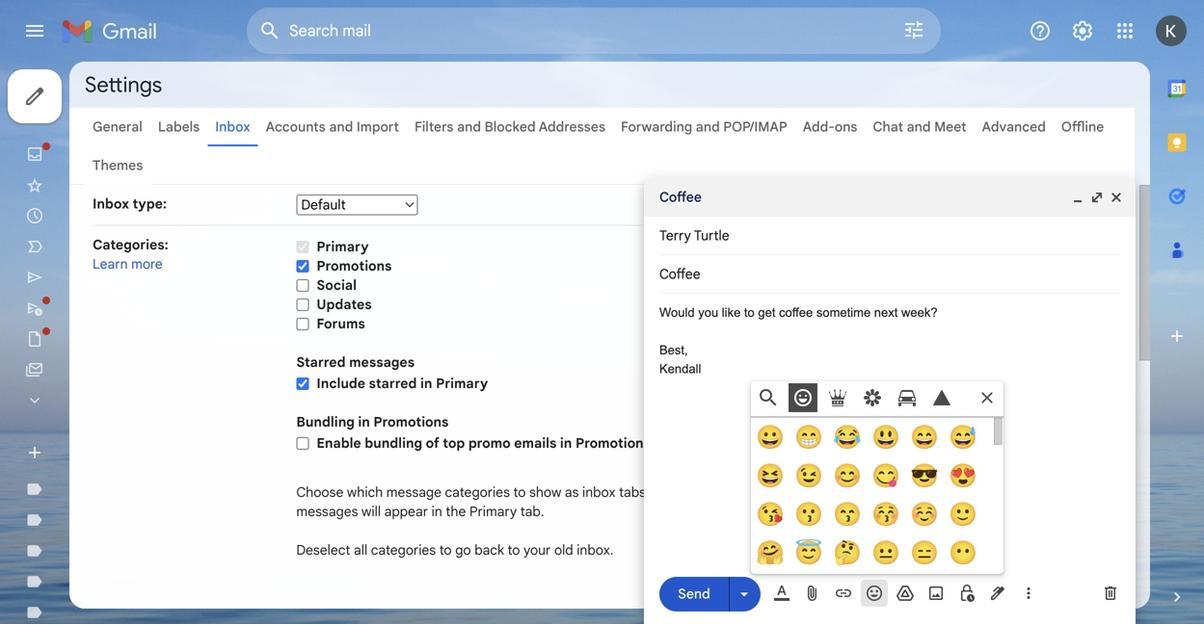 Task type: describe. For each thing, give the bounding box(es) containing it.
😙 image
[[834, 501, 861, 528]]

choose
[[296, 484, 344, 501]]

minimize image
[[1070, 190, 1086, 205]]

forwarding and pop/imap link
[[621, 119, 787, 135]]

all
[[354, 542, 367, 559]]

😶 image
[[950, 540, 977, 567]]

general
[[93, 119, 143, 135]]

😗 image
[[795, 501, 822, 528]]

turtle
[[694, 228, 729, 244]]

insert link ‪(⌘k)‬ image
[[834, 584, 853, 604]]

send button
[[659, 577, 729, 612]]

to left go
[[439, 542, 452, 559]]

😉 image
[[795, 463, 822, 490]]

tabs.
[[619, 484, 649, 501]]

Promotions checkbox
[[296, 259, 309, 274]]

insert files using drive image
[[896, 584, 915, 604]]

of
[[426, 435, 439, 452]]

get
[[758, 306, 776, 320]]

add-
[[803, 119, 835, 135]]

Search mail text field
[[289, 21, 848, 40]]

advanced search options image
[[895, 11, 933, 49]]

send
[[678, 586, 710, 603]]

as
[[565, 484, 579, 501]]

coffee dialog
[[644, 178, 1136, 625]]

filters
[[415, 119, 454, 135]]

😁 image
[[795, 424, 822, 451]]

🤗 image
[[757, 540, 784, 567]]

accounts
[[266, 119, 326, 135]]

1 vertical spatial primary
[[436, 376, 488, 392]]

type:
[[133, 196, 167, 213]]

😚 image
[[872, 501, 899, 528]]

inbox.
[[577, 542, 613, 559]]

labels link
[[158, 119, 200, 135]]

starred messages
[[296, 354, 415, 371]]

settings image
[[1071, 19, 1094, 42]]

categories:
[[93, 237, 168, 254]]

more
[[131, 256, 163, 273]]

😃 image
[[872, 424, 899, 451]]

to inside choose which message categories to show as inbox tabs. other messages will appear in the primary tab.
[[513, 484, 526, 501]]

blocked
[[485, 119, 536, 135]]

gmail image
[[62, 12, 167, 50]]

kendall
[[659, 362, 701, 376]]

coffee
[[779, 306, 813, 320]]

and for filters
[[457, 119, 481, 135]]

updates
[[317, 296, 372, 313]]

categories inside choose which message categories to show as inbox tabs. other messages will appear in the primary tab.
[[445, 484, 510, 501]]

chat and meet
[[873, 119, 967, 135]]

Include starred in Primary checkbox
[[296, 377, 309, 391]]

themes
[[93, 157, 143, 174]]

inbox for inbox type:
[[93, 196, 129, 213]]

appear
[[384, 504, 428, 521]]

add-ons
[[803, 119, 857, 135]]

general link
[[93, 119, 143, 135]]

😆 image
[[757, 463, 784, 490]]

and for chat
[[907, 119, 931, 135]]

advanced link
[[982, 119, 1046, 135]]

would you like to get coffee sometime next week?
[[659, 306, 938, 320]]

starred
[[369, 376, 417, 392]]

message
[[386, 484, 442, 501]]

2 vertical spatial promotions
[[576, 435, 651, 452]]

0 vertical spatial promotions
[[317, 258, 392, 275]]

support image
[[1029, 19, 1052, 42]]

coffee
[[659, 189, 702, 206]]

themes link
[[93, 157, 143, 174]]

would
[[659, 306, 695, 320]]

add-ons link
[[803, 119, 857, 135]]

inbox type:
[[93, 196, 167, 213]]

advanced
[[982, 119, 1046, 135]]

learn more link
[[93, 256, 163, 273]]

search mail image
[[253, 13, 287, 48]]

discard draft ‪(⌘⇧d)‬ image
[[1101, 584, 1120, 604]]

bundling
[[296, 414, 355, 431]]

Social checkbox
[[296, 278, 309, 293]]

accounts and import
[[266, 119, 399, 135]]

😄 image
[[911, 424, 938, 451]]

forwarding and pop/imap
[[621, 119, 787, 135]]

terry turtle
[[659, 228, 729, 244]]

filters and blocked addresses link
[[415, 119, 605, 135]]

include
[[317, 376, 365, 392]]

inbox link
[[215, 119, 250, 135]]

old
[[554, 542, 573, 559]]

forwarding
[[621, 119, 692, 135]]

chat
[[873, 119, 903, 135]]

enable
[[317, 435, 361, 452]]

😑 image
[[911, 540, 938, 567]]

☺ image
[[911, 501, 938, 528]]

terry
[[659, 228, 691, 244]]

and for accounts
[[329, 119, 353, 135]]

ons
[[835, 119, 857, 135]]

to inside message body text box
[[744, 306, 755, 320]]

you
[[698, 306, 718, 320]]

choose which message categories to show as inbox tabs. other messages will appear in the primary tab.
[[296, 484, 688, 521]]

Enable bundling of top promo emails in Promotions checkbox
[[296, 437, 309, 451]]

bundling
[[365, 435, 422, 452]]

😐 image
[[872, 540, 899, 567]]



Task type: vqa. For each thing, say whether or not it's contained in the screenshot.
search box
yes



Task type: locate. For each thing, give the bounding box(es) containing it.
social
[[317, 277, 357, 294]]

to up tab.
[[513, 484, 526, 501]]

1 horizontal spatial categories
[[445, 484, 510, 501]]

which
[[347, 484, 383, 501]]

😍 image
[[950, 463, 977, 490]]

forums
[[317, 316, 365, 333]]

😀 image
[[757, 424, 784, 451]]

inbox left type:
[[93, 196, 129, 213]]

pop out image
[[1089, 190, 1105, 205]]

categories
[[445, 484, 510, 501], [371, 542, 436, 559]]

show
[[529, 484, 561, 501]]

meet
[[934, 119, 967, 135]]

and left the import
[[329, 119, 353, 135]]

include starred in primary
[[317, 376, 488, 392]]

and
[[329, 119, 353, 135], [457, 119, 481, 135], [696, 119, 720, 135], [907, 119, 931, 135]]

offline
[[1061, 119, 1104, 135]]

0 vertical spatial inbox
[[215, 119, 250, 135]]

😎 image
[[911, 463, 938, 490]]

go
[[455, 542, 471, 559]]

in inside choose which message categories to show as inbox tabs. other messages will appear in the primary tab.
[[432, 504, 442, 521]]

promotions up social
[[317, 258, 392, 275]]

insert photo image
[[926, 584, 946, 604]]

🙂 image
[[950, 501, 977, 528]]

1 vertical spatial categories
[[371, 542, 436, 559]]

2 and from the left
[[457, 119, 481, 135]]

offline link
[[1061, 119, 1104, 135]]

1 vertical spatial inbox
[[93, 196, 129, 213]]

categories: learn more
[[93, 237, 168, 273]]

accounts and import link
[[266, 119, 399, 135]]

top
[[443, 435, 465, 452]]

addresses
[[539, 119, 605, 135]]

insert emoji ‪(⌘⇧2)‬ image
[[865, 584, 884, 604]]

close image
[[1109, 190, 1124, 205]]

learn
[[93, 256, 128, 273]]

to
[[744, 306, 755, 320], [513, 484, 526, 501], [439, 542, 452, 559], [508, 542, 520, 559]]

next
[[874, 306, 898, 320]]

best, kendall
[[659, 343, 701, 376]]

primary up top
[[436, 376, 488, 392]]

and right filters
[[457, 119, 481, 135]]

1 and from the left
[[329, 119, 353, 135]]

Subject field
[[659, 265, 1120, 284]]

😂 image
[[834, 424, 861, 451]]

Forums checkbox
[[296, 317, 309, 331]]

😘 image
[[757, 501, 784, 528]]

to left your
[[508, 542, 520, 559]]

and left pop/imap
[[696, 119, 720, 135]]

0 horizontal spatial inbox
[[93, 196, 129, 213]]

1 horizontal spatial inbox
[[215, 119, 250, 135]]

2 vertical spatial primary
[[469, 504, 517, 521]]

categories up the
[[445, 484, 510, 501]]

primary
[[317, 239, 369, 255], [436, 376, 488, 392], [469, 504, 517, 521]]

your
[[524, 542, 551, 559]]

more options image
[[1023, 584, 1034, 604]]

tab.
[[520, 504, 544, 521]]

deselect all categories to go back to your old inbox.
[[296, 542, 613, 559]]

deselect
[[296, 542, 350, 559]]

emails
[[514, 435, 557, 452]]

primary inside choose which message categories to show as inbox tabs. other messages will appear in the primary tab.
[[469, 504, 517, 521]]

best,
[[659, 343, 688, 358]]

week?
[[901, 306, 938, 320]]

bundling in promotions
[[296, 414, 449, 431]]

settings
[[85, 71, 162, 98]]

toggle confidential mode image
[[957, 584, 977, 604]]

pop/imap
[[723, 119, 787, 135]]

in
[[420, 376, 432, 392], [358, 414, 370, 431], [560, 435, 572, 452], [432, 504, 442, 521]]

insert signature image
[[988, 584, 1007, 604]]

1 vertical spatial messages
[[296, 504, 358, 521]]

attach files image
[[803, 584, 822, 604]]

😇 image
[[795, 540, 822, 567]]

Message Body text field
[[659, 304, 1120, 557]]

chat and meet link
[[873, 119, 967, 135]]

1 vertical spatial promotions
[[374, 414, 449, 431]]

in up enable
[[358, 414, 370, 431]]

filters and blocked addresses
[[415, 119, 605, 135]]

messages inside choose which message categories to show as inbox tabs. other messages will appear in the primary tab.
[[296, 504, 358, 521]]

and for forwarding
[[696, 119, 720, 135]]

and right chat
[[907, 119, 931, 135]]

Updates checkbox
[[296, 298, 309, 312]]

😅 image
[[950, 424, 977, 451]]

more send options image
[[735, 585, 754, 604]]

sometime
[[816, 306, 871, 320]]

promotions
[[317, 258, 392, 275], [374, 414, 449, 431], [576, 435, 651, 452]]

in right emails
[[560, 435, 572, 452]]

4 and from the left
[[907, 119, 931, 135]]

None search field
[[247, 8, 941, 54]]

categories down appear in the bottom of the page
[[371, 542, 436, 559]]

0 vertical spatial categories
[[445, 484, 510, 501]]

😋 image
[[872, 463, 899, 490]]

back
[[475, 542, 504, 559]]

in left the
[[432, 504, 442, 521]]

promo
[[468, 435, 511, 452]]

0 vertical spatial messages
[[349, 354, 415, 371]]

starred
[[296, 354, 346, 371]]

0 horizontal spatial categories
[[371, 542, 436, 559]]

3 and from the left
[[696, 119, 720, 135]]

messages up starred
[[349, 354, 415, 371]]

enable bundling of top promo emails in promotions
[[317, 435, 651, 452]]

promotions up inbox
[[576, 435, 651, 452]]

messages
[[349, 354, 415, 371], [296, 504, 358, 521]]

inbox for inbox "link" on the top
[[215, 119, 250, 135]]

the
[[446, 504, 466, 521]]

inbox right labels
[[215, 119, 250, 135]]

😊 image
[[834, 463, 861, 490]]

in right starred
[[420, 376, 432, 392]]

tab list
[[1150, 62, 1204, 555]]

primary up social
[[317, 239, 369, 255]]

inbox
[[582, 484, 616, 501]]

0 vertical spatial primary
[[317, 239, 369, 255]]

navigation
[[0, 62, 231, 625]]

to left the get
[[744, 306, 755, 320]]

like
[[722, 306, 741, 320]]

will
[[362, 504, 381, 521]]

🤔 image
[[834, 540, 861, 567]]

inbox
[[215, 119, 250, 135], [93, 196, 129, 213]]

messages down choose
[[296, 504, 358, 521]]

labels
[[158, 119, 200, 135]]

primary right the
[[469, 504, 517, 521]]

other
[[653, 484, 688, 501]]

import
[[357, 119, 399, 135]]

promotions up bundling
[[374, 414, 449, 431]]



